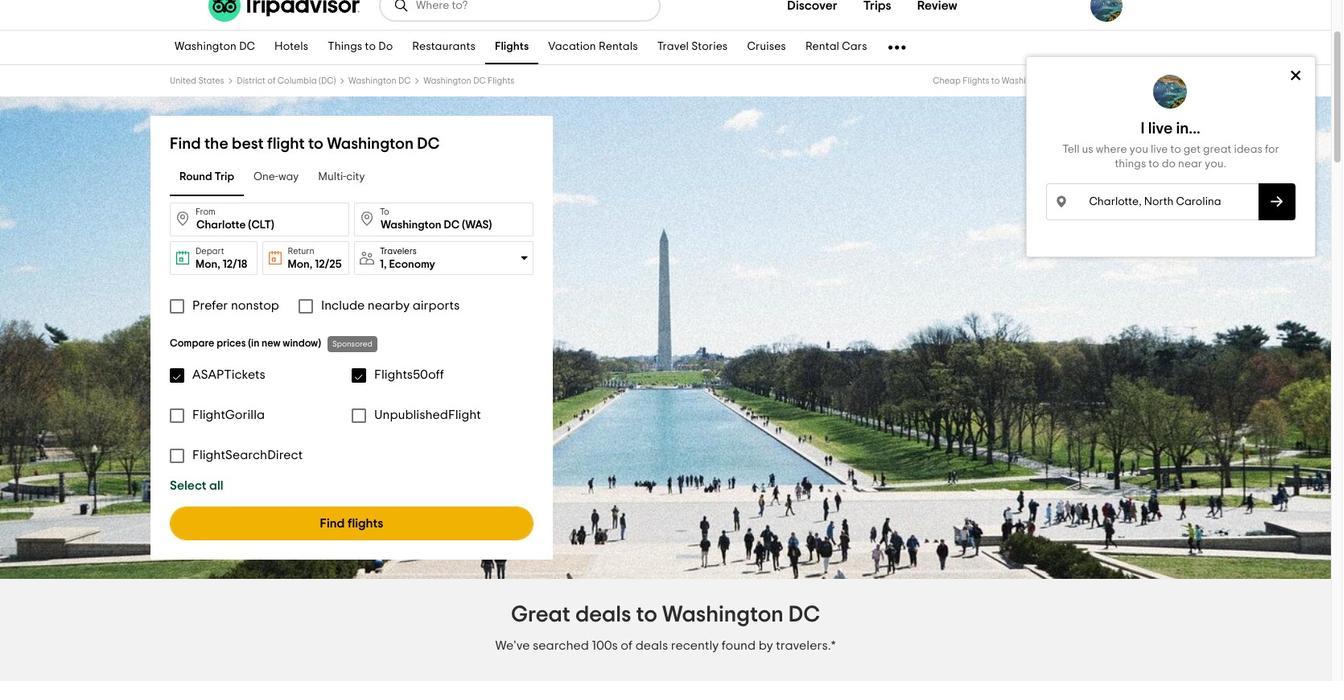 Task type: vqa. For each thing, say whether or not it's contained in the screenshot.
get
yes



Task type: locate. For each thing, give the bounding box(es) containing it.
1 horizontal spatial washington dc link
[[349, 76, 411, 85]]

i
[[1141, 121, 1145, 137]]

mon, down return on the left
[[288, 259, 313, 271]]

washington dc link
[[165, 31, 265, 64], [349, 76, 411, 85]]

1 vertical spatial find
[[320, 518, 345, 531]]

of right 100s
[[621, 640, 633, 653]]

0 vertical spatial washington dc link
[[165, 31, 265, 64]]

things to do link
[[318, 31, 403, 64]]

0 horizontal spatial mon,
[[196, 259, 220, 271]]

vacation rentals
[[549, 41, 638, 53]]

find left "the"
[[170, 136, 201, 152]]

multi-city
[[318, 172, 365, 183]]

washington inside 'link'
[[175, 41, 237, 53]]

flightsearchdirect
[[192, 449, 303, 462]]

way
[[278, 172, 299, 183]]

compare
[[170, 339, 214, 349]]

0 horizontal spatial of
[[267, 76, 276, 85]]

deals up 100s
[[576, 605, 632, 627]]

washington dc link down do
[[349, 76, 411, 85]]

we've
[[496, 640, 530, 653]]

1 vertical spatial of
[[621, 640, 633, 653]]

dc
[[239, 41, 255, 53], [398, 76, 411, 85], [474, 76, 486, 85], [1052, 76, 1064, 85], [1121, 76, 1133, 85], [417, 136, 440, 152], [789, 605, 820, 627]]

washington dc link up states
[[165, 31, 265, 64]]

washington down "restaurants" link
[[424, 76, 472, 85]]

rentals
[[599, 41, 638, 53]]

0 vertical spatial of
[[267, 76, 276, 85]]

dc up district
[[239, 41, 255, 53]]

washington right -
[[1071, 76, 1119, 85]]

mon, down 'depart'
[[196, 259, 220, 271]]

for
[[1266, 144, 1280, 155]]

of
[[267, 76, 276, 85], [621, 640, 633, 653]]

profile picture image
[[1091, 0, 1123, 22]]

new
[[262, 339, 281, 349]]

live right i on the right
[[1149, 121, 1174, 137]]

mon, inside the depart mon, 12/18
[[196, 259, 220, 271]]

flight
[[267, 136, 305, 152]]

find inside "find flights" button
[[320, 518, 345, 531]]

tell
[[1063, 144, 1080, 155]]

dc up travelers.*
[[789, 605, 820, 627]]

flights
[[495, 41, 529, 53], [488, 76, 515, 85], [963, 76, 990, 85], [1135, 76, 1162, 85]]

get
[[1184, 144, 1201, 155]]

things to do
[[328, 41, 393, 53]]

nonstop
[[231, 300, 279, 312]]

by
[[759, 640, 774, 653]]

dc inside washington dc 'link'
[[239, 41, 255, 53]]

things
[[1116, 159, 1147, 170]]

0 horizontal spatial deals
[[576, 605, 632, 627]]

1 vertical spatial washington dc link
[[349, 76, 411, 85]]

airports
[[413, 300, 460, 312]]

-
[[1066, 76, 1069, 85]]

0 vertical spatial washington dc
[[175, 41, 255, 53]]

washington left -
[[1002, 76, 1050, 85]]

rental
[[806, 41, 840, 53]]

return mon, 12/25
[[288, 247, 342, 271]]

12/25
[[315, 259, 342, 271]]

find
[[170, 136, 201, 152], [320, 518, 345, 531]]

washington dc flights
[[424, 76, 515, 85]]

united
[[170, 76, 196, 85]]

sponsored
[[333, 341, 373, 349]]

the
[[204, 136, 228, 152]]

i live in... tell us where you live to get great ideas for things to do near you.
[[1063, 121, 1280, 170]]

None search field
[[381, 0, 659, 20]]

1 mon, from the left
[[196, 259, 220, 271]]

travelers 1 , economy
[[380, 247, 435, 270]]

0 horizontal spatial find
[[170, 136, 201, 152]]

find left flights
[[320, 518, 345, 531]]

of right district
[[267, 76, 276, 85]]

0 vertical spatial live
[[1149, 121, 1174, 137]]

1 horizontal spatial find
[[320, 518, 345, 531]]

0 vertical spatial find
[[170, 136, 201, 152]]

washington dc
[[175, 41, 255, 53], [349, 76, 411, 85]]

searched
[[533, 640, 589, 653]]

to
[[365, 41, 376, 53], [992, 76, 1000, 85], [308, 136, 324, 152], [1171, 144, 1182, 155], [1149, 159, 1160, 170], [636, 605, 658, 627]]

all
[[209, 480, 223, 493]]

you.
[[1206, 159, 1227, 170]]

live up do
[[1151, 144, 1168, 155]]

City or Airport text field
[[170, 203, 349, 237]]

washington dc up states
[[175, 41, 255, 53]]

washington up states
[[175, 41, 237, 53]]

recently
[[671, 640, 719, 653]]

mon, inside return mon, 12/25
[[288, 259, 313, 271]]

1 horizontal spatial mon,
[[288, 259, 313, 271]]

deals down the great deals to washington dc
[[636, 640, 668, 653]]

0 horizontal spatial washington dc link
[[165, 31, 265, 64]]

vacation
[[549, 41, 596, 53]]

washington dc down do
[[349, 76, 411, 85]]

1 vertical spatial washington dc
[[349, 76, 411, 85]]

dc down washington dc flights
[[417, 136, 440, 152]]

1 vertical spatial deals
[[636, 640, 668, 653]]

district of columbia (dc)
[[237, 76, 336, 85]]

flights right cheap
[[963, 76, 990, 85]]

best
[[232, 136, 264, 152]]

cheap flights to washington dc - washington dc flights
[[933, 76, 1162, 85]]

do
[[379, 41, 393, 53]]

dc down "restaurants" link
[[398, 76, 411, 85]]

include nearby airports
[[321, 300, 460, 312]]

united states
[[170, 76, 224, 85]]

mon,
[[196, 259, 220, 271], [288, 259, 313, 271]]

cars
[[842, 41, 868, 53]]

0 horizontal spatial washington dc
[[175, 41, 255, 53]]

2 mon, from the left
[[288, 259, 313, 271]]

depart mon, 12/18
[[196, 247, 247, 271]]

100s
[[592, 640, 618, 653]]

Search search field
[[416, 0, 647, 13]]

search image
[[394, 0, 410, 14]]

rental cars link
[[796, 31, 877, 64]]

select
[[170, 480, 207, 493]]

mon, for mon, 12/25
[[288, 259, 313, 271]]

window)
[[283, 339, 321, 349]]

travel stories link
[[648, 31, 738, 64]]

found
[[722, 640, 756, 653]]



Task type: describe. For each thing, give the bounding box(es) containing it.
dc down flights link
[[474, 76, 486, 85]]

avatar image image
[[1153, 75, 1187, 109]]

washington dc inside washington dc 'link'
[[175, 41, 255, 53]]

great
[[1204, 144, 1232, 155]]

stories
[[692, 41, 728, 53]]

(in
[[248, 339, 260, 349]]

travelers
[[380, 247, 417, 256]]

cruises
[[747, 41, 786, 53]]

1 vertical spatial live
[[1151, 144, 1168, 155]]

cruises link
[[738, 31, 796, 64]]

from
[[196, 208, 216, 217]]

mon, for mon, 12/18
[[196, 259, 220, 271]]

things
[[328, 41, 363, 53]]

find for find flights
[[320, 518, 345, 531]]

flights up i on the right
[[1135, 76, 1162, 85]]

to
[[380, 208, 389, 217]]

one-
[[254, 172, 278, 183]]

,
[[384, 259, 387, 270]]

return
[[288, 247, 314, 256]]

city
[[346, 172, 365, 183]]

washington down things to do link
[[349, 76, 397, 85]]

district of columbia (dc) link
[[237, 76, 336, 85]]

1 horizontal spatial washington dc
[[349, 76, 411, 85]]

1 horizontal spatial of
[[621, 640, 633, 653]]

flights link
[[485, 31, 539, 64]]

great
[[511, 605, 571, 627]]

hotels
[[275, 41, 309, 53]]

washington up city
[[327, 136, 414, 152]]

find flights button
[[170, 507, 534, 541]]

prefer
[[192, 300, 228, 312]]

economy
[[389, 259, 435, 270]]

flights down search search box
[[495, 41, 529, 53]]

travelers.*
[[776, 640, 836, 653]]

12/18
[[223, 259, 247, 271]]

district
[[237, 76, 266, 85]]

one-way
[[254, 172, 299, 183]]

where
[[1096, 144, 1128, 155]]

travel
[[658, 41, 689, 53]]

flights down flights link
[[488, 76, 515, 85]]

flights50off
[[374, 369, 444, 382]]

nearby
[[368, 300, 410, 312]]

washington up found
[[662, 605, 784, 627]]

travel stories
[[658, 41, 728, 53]]

dc left -
[[1052, 76, 1064, 85]]

us
[[1082, 144, 1094, 155]]

trip
[[215, 172, 234, 183]]

ideas
[[1234, 144, 1263, 155]]

flights
[[348, 518, 384, 531]]

in...
[[1177, 121, 1201, 137]]

round trip
[[180, 172, 234, 183]]

Search text field
[[1047, 184, 1259, 221]]

(dc)
[[319, 76, 336, 85]]

tripadvisor image
[[209, 0, 360, 22]]

great deals to washington dc
[[511, 605, 820, 627]]

we've searched 100s of deals recently found by travelers.*
[[496, 640, 836, 653]]

you
[[1130, 144, 1149, 155]]

washington dc flights link
[[424, 76, 515, 85]]

prices
[[217, 339, 246, 349]]

flightgorilla
[[192, 409, 265, 422]]

compare prices (in new window)
[[170, 339, 321, 349]]

cheap
[[933, 76, 961, 85]]

restaurants link
[[403, 31, 485, 64]]

find flights
[[320, 518, 384, 531]]

City or Airport text field
[[354, 203, 534, 237]]

near
[[1179, 159, 1203, 170]]

restaurants
[[412, 41, 476, 53]]

states
[[198, 76, 224, 85]]

select all
[[170, 480, 223, 493]]

dc left avatar image
[[1121, 76, 1133, 85]]

columbia
[[278, 76, 317, 85]]

rental cars
[[806, 41, 868, 53]]

depart
[[196, 247, 224, 256]]

vacation rentals link
[[539, 31, 648, 64]]

round
[[180, 172, 212, 183]]

multi-
[[318, 172, 346, 183]]

united states link
[[170, 76, 224, 85]]

1
[[380, 259, 384, 270]]

1 horizontal spatial deals
[[636, 640, 668, 653]]

include
[[321, 300, 365, 312]]

0 vertical spatial deals
[[576, 605, 632, 627]]

find for find the best flight to washington dc
[[170, 136, 201, 152]]

find the best flight to washington dc
[[170, 136, 440, 152]]

do
[[1163, 159, 1177, 170]]

hotels link
[[265, 31, 318, 64]]

prefer nonstop
[[192, 300, 279, 312]]



